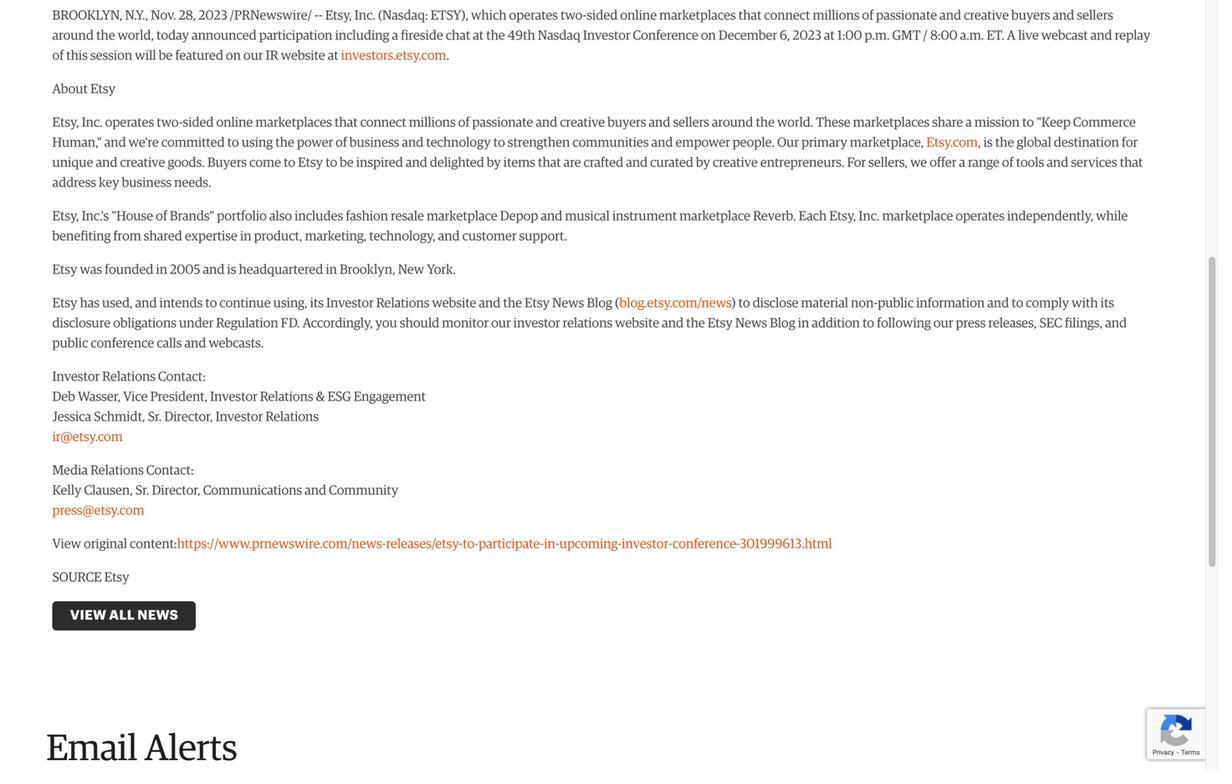 Task type: describe. For each thing, give the bounding box(es) containing it.
1:00
[[838, 29, 863, 43]]

kelly
[[52, 485, 82, 498]]

york.
[[427, 264, 456, 277]]

should
[[400, 317, 440, 331]]

independently,
[[1008, 210, 1094, 224]]

conference-
[[673, 538, 740, 552]]

etsy left was
[[52, 264, 77, 277]]

we
[[911, 157, 928, 170]]

tools
[[1017, 157, 1045, 170]]

jessica
[[52, 411, 91, 425]]

upcoming-
[[560, 538, 622, 552]]

two- inside 'etsy, inc. operates two-sided online marketplaces that connect millions of passionate and creative buyers and sellers around the world. these marketplaces share a mission to "keep commerce human," and we're committed to using the power of business and technology to strengthen communities and empower people. our primary marketplace,'
[[157, 117, 183, 130]]

0 horizontal spatial news
[[137, 610, 178, 623]]

the up session
[[96, 29, 115, 43]]

strengthen
[[508, 137, 570, 150]]

releases,
[[989, 317, 1038, 331]]

global
[[1017, 137, 1052, 150]]

investor inside /prnewswire/ -- etsy, inc. (nasdaq: etsy), which operates two-sided online marketplaces that connect millions of passionate and creative buyers and sellers around the world, today announced participation including a fireside chat at the 49th nasdaq investor conference on december 6, 2023 at 1:00 p.m. gmt / 8:00 a.m. et. a live webcast and replay of this session will be featured on our ir website at
[[583, 29, 631, 43]]

material
[[802, 297, 849, 311]]

crafted
[[584, 157, 624, 170]]

around inside /prnewswire/ -- etsy, inc. (nasdaq: etsy), which operates two-sided online marketplaces that connect millions of passionate and creative buyers and sellers around the world, today announced participation including a fireside chat at the 49th nasdaq investor conference on december 6, 2023 at 1:00 p.m. gmt / 8:00 a.m. et. a live webcast and replay of this session will be featured on our ir website at
[[52, 29, 94, 43]]

passionate inside 'etsy, inc. operates two-sided online marketplaces that connect millions of passionate and creative buyers and sellers around the world. these marketplaces share a mission to "keep commerce human," and we're committed to using the power of business and technology to strengthen communities and empower people. our primary marketplace,'
[[472, 117, 534, 130]]

technology
[[426, 137, 491, 150]]

relations inside media relations contact: kelly clausen, sr. director, communications and community press@etsy. com
[[90, 465, 144, 478]]

original
[[84, 538, 127, 552]]

buyers inside /prnewswire/ -- etsy, inc. (nasdaq: etsy), which operates two-sided online marketplaces that connect millions of passionate and creative buyers and sellers around the world, today announced participation including a fireside chat at the 49th nasdaq investor conference on december 6, 2023 at 1:00 p.m. gmt / 8:00 a.m. et. a live webcast and replay of this session will be featured on our ir website at
[[1012, 9, 1051, 23]]

of left this
[[52, 50, 64, 63]]

contact: for investor relations contact:
[[158, 371, 206, 384]]

session
[[90, 50, 132, 63]]

28,
[[179, 9, 196, 23]]

of up 'technology'
[[459, 117, 470, 130]]

comply
[[1027, 297, 1070, 311]]

online inside /prnewswire/ -- etsy, inc. (nasdaq: etsy), which operates two-sided online marketplaces that connect millions of passionate and creative buyers and sellers around the world, today announced participation including a fireside chat at the 49th nasdaq investor conference on december 6, 2023 at 1:00 p.m. gmt / 8:00 a.m. et. a live webcast and replay of this session will be featured on our ir website at
[[621, 9, 657, 23]]

sided inside 'etsy, inc. operates two-sided online marketplaces that connect millions of passionate and creative buyers and sellers around the world. these marketplaces share a mission to "keep commerce human," and we're committed to using the power of business and technology to strengthen communities and empower people. our primary marketplace,'
[[183, 117, 214, 130]]

our inside /prnewswire/ -- etsy, inc. (nasdaq: etsy), which operates two-sided online marketplaces that connect millions of passionate and creative buyers and sellers around the world, today announced participation including a fireside chat at the 49th nasdaq investor conference on december 6, 2023 at 1:00 p.m. gmt / 8:00 a.m. et. a live webcast and replay of this session will be featured on our ir website at
[[244, 50, 263, 63]]

0 horizontal spatial is
[[227, 264, 236, 277]]

millions inside 'etsy, inc. operates two-sided online marketplaces that connect millions of passionate and creative buyers and sellers around the world. these marketplaces share a mission to "keep commerce human," and we're committed to using the power of business and technology to strengthen communities and empower people. our primary marketplace,'
[[409, 117, 456, 130]]

non-
[[852, 297, 878, 311]]

deb
[[52, 391, 75, 405]]

chat
[[446, 29, 471, 43]]

blog.etsy.com/news
[[620, 297, 732, 311]]

reverb.
[[754, 210, 797, 224]]

buyers
[[207, 157, 247, 170]]

blog.etsy.com/news link
[[620, 297, 732, 311]]

for
[[1122, 137, 1139, 150]]

relations up "vice"
[[102, 371, 156, 384]]

etsy up investor
[[525, 297, 550, 311]]

, is the global destination for unique and creative goods. buyers come to etsy to be inspired and delighted by items that are crafted and curated by creative entrepreneurs. for sellers, we offer a range of tools and services that address key business needs.
[[52, 137, 1144, 190]]

operates inside 'etsy, inc. operates two-sided online marketplaces that connect millions of passionate and creative buyers and sellers around the world. these marketplaces share a mission to "keep commerce human," and we're committed to using the power of business and technology to strengthen communities and empower people. our primary marketplace,'
[[105, 117, 154, 130]]

etsy, up benefiting
[[52, 210, 79, 224]]

2 horizontal spatial at
[[825, 29, 835, 43]]

to down non-
[[863, 317, 875, 331]]

of up p.m.
[[863, 9, 874, 23]]

1 horizontal spatial news
[[553, 297, 585, 311]]

to up global
[[1023, 117, 1035, 130]]

instrument
[[613, 210, 677, 224]]

conference on
[[633, 29, 717, 43]]

in inside ") to disclose material non-public information and to comply with its disclosure obligations under regulation fd. accordingly, you should monitor our investor relations website and the etsy news blog in addition to following our press releases, sec filings, and public conference calls and webcasts."
[[798, 317, 810, 331]]

2023 inside /prnewswire/ -- etsy, inc. (nasdaq: etsy), which operates two-sided online marketplaces that connect millions of passionate and creative buyers and sellers around the world, today announced participation including a fireside chat at the 49th nasdaq investor conference on december 6, 2023 at 1:00 p.m. gmt / 8:00 a.m. et. a live webcast and replay of this session will be featured on our ir website at
[[793, 29, 822, 43]]

the inside ") to disclose material non-public information and to comply with its disclosure obligations under regulation fd. accordingly, you should monitor our investor relations website and the etsy news blog in addition to following our press releases, sec filings, and public conference calls and webcasts."
[[687, 317, 706, 331]]

nov.
[[151, 9, 176, 23]]

human,"
[[52, 137, 102, 150]]

in left 2005
[[156, 264, 167, 277]]

you
[[376, 317, 398, 331]]

address
[[52, 177, 96, 190]]

etsy inside , is the global destination for unique and creative goods. buyers come to etsy to be inspired and delighted by items that are crafted and curated by creative entrepreneurs. for sellers, we offer a range of tools and services that address key business needs.
[[298, 157, 323, 170]]

buyers inside 'etsy, inc. operates two-sided online marketplaces that connect millions of passionate and creative buyers and sellers around the world. these marketplaces share a mission to "keep commerce human," and we're committed to using the power of business and technology to strengthen communities and empower people. our primary marketplace,'
[[608, 117, 647, 130]]

1 vertical spatial website
[[432, 297, 477, 311]]

sided inside /prnewswire/ -- etsy, inc. (nasdaq: etsy), which operates two-sided online marketplaces that connect millions of passionate and creative buyers and sellers around the world, today announced participation including a fireside chat at the 49th nasdaq investor conference on december 6, 2023 at 1:00 p.m. gmt / 8:00 a.m. et. a live webcast and replay of this session will be featured on our ir website at
[[587, 9, 618, 23]]

to right come
[[284, 157, 296, 170]]

our
[[778, 137, 799, 150]]

0 horizontal spatial blog
[[587, 297, 613, 311]]

etsy, right "each"
[[830, 210, 857, 224]]

marketing,
[[305, 230, 367, 244]]

sec
[[1040, 317, 1063, 331]]

including
[[335, 29, 390, 43]]

the up investor
[[503, 297, 522, 311]]

addition
[[812, 317, 861, 331]]

2 horizontal spatial marketplaces
[[854, 117, 930, 130]]

power
[[297, 137, 333, 150]]

obligations
[[113, 317, 177, 331]]

press@etsy.
[[52, 505, 120, 518]]

key
[[99, 177, 119, 190]]

brooklyn, n.y. , nov. 28, 2023
[[52, 9, 227, 23]]

view for view all news
[[70, 610, 106, 623]]

press@etsy. link
[[52, 505, 120, 518]]

view for view original content: https://www.prnewswire.com/news-releases/etsy-to-participate-in-upcoming-investor-conference-301999613.html
[[52, 538, 81, 552]]

product,
[[254, 230, 303, 244]]

gmt
[[893, 29, 921, 43]]

source
[[52, 572, 102, 585]]

information
[[917, 297, 986, 311]]

and inside media relations contact: kelly clausen, sr. director, communications and community press@etsy. com
[[305, 485, 327, 498]]

to down power
[[326, 157, 337, 170]]

brands"
[[170, 210, 215, 224]]

that inside 'etsy, inc. operates two-sided online marketplaces that connect millions of passionate and creative buyers and sellers around the world. these marketplaces share a mission to "keep commerce human," and we're committed to using the power of business and technology to strengthen communities and empower people. our primary marketplace,'
[[335, 117, 358, 130]]

com link
[[120, 505, 145, 518]]

will
[[135, 50, 156, 63]]

director, inside investor relations contact: deb wasser, vice president, investor relations & esg engagement jessica schmidt, sr. director, investor relations ir@etsy.com
[[164, 411, 213, 425]]

inc. inside /prnewswire/ -- etsy, inc. (nasdaq: etsy), which operates two-sided online marketplaces that connect millions of passionate and creative buyers and sellers around the world, today announced participation including a fireside chat at the 49th nasdaq investor conference on december 6, 2023 at 1:00 p.m. gmt / 8:00 a.m. et. a live webcast and replay of this session will be featured on our ir website at
[[355, 9, 376, 23]]

disclose
[[753, 297, 799, 311]]

view all news link
[[52, 602, 196, 631]]

vice
[[123, 391, 148, 405]]

connect inside 'etsy, inc. operates two-sided online marketplaces that connect millions of passionate and creative buyers and sellers around the world. these marketplaces share a mission to "keep commerce human," and we're committed to using the power of business and technology to strengthen communities and empower people. our primary marketplace,'
[[360, 117, 407, 130]]

we're
[[129, 137, 159, 150]]

media relations contact: kelly clausen, sr. director, communications and community press@etsy. com
[[52, 465, 399, 518]]

in down marketing,
[[326, 264, 337, 277]]

operates inside etsy, inc.'s "house of brands" portfolio also includes fashion resale marketplace depop and musical instrument marketplace reverb. each etsy, inc. marketplace operates independently, while benefiting from shared expertise in product, marketing, technology, and customer support.
[[956, 210, 1005, 224]]

to up items
[[494, 137, 505, 150]]

to right )
[[739, 297, 751, 311]]

new
[[398, 264, 425, 277]]

disclosure
[[52, 317, 111, 331]]

headquartered
[[239, 264, 323, 277]]

share
[[933, 117, 964, 130]]

replay
[[1116, 29, 1151, 43]]

december
[[719, 29, 778, 43]]

press
[[956, 317, 986, 331]]

a inside , is the global destination for unique and creative goods. buyers come to etsy to be inspired and delighted by items that are crafted and curated by creative entrepreneurs. for sellers, we offer a range of tools and services that address key business needs.
[[960, 157, 966, 170]]

to up 'buyers'
[[227, 137, 239, 150]]

creative down 'people.'
[[713, 157, 758, 170]]

using,
[[273, 297, 308, 311]]

needs.
[[174, 177, 211, 190]]

that down for
[[1121, 157, 1144, 170]]

2 by from the left
[[697, 157, 711, 170]]

destination
[[1055, 137, 1120, 150]]

also
[[269, 210, 292, 224]]

etsy.com
[[927, 137, 979, 150]]

calls
[[157, 338, 182, 351]]

1 - from the left
[[315, 9, 319, 23]]

which
[[471, 9, 507, 23]]

etsy left has
[[52, 297, 77, 311]]

relations left &
[[260, 391, 314, 405]]

committed
[[161, 137, 225, 150]]

around inside 'etsy, inc. operates two-sided online marketplaces that connect millions of passionate and creative buyers and sellers around the world. these marketplaces share a mission to "keep commerce human," and we're committed to using the power of business and technology to strengthen communities and empower people. our primary marketplace,'
[[712, 117, 754, 130]]

relations up you
[[376, 297, 430, 311]]

investor relations contact: deb wasser, vice president, investor relations & esg engagement jessica schmidt, sr. director, investor relations ir@etsy.com
[[52, 371, 426, 445]]

webcast
[[1042, 29, 1089, 43]]

nasdaq
[[538, 29, 581, 43]]

portfolio
[[217, 210, 267, 224]]

a inside /prnewswire/ -- etsy, inc. (nasdaq: etsy), which operates two-sided online marketplaces that connect millions of passionate and creative buyers and sellers around the world, today announced participation including a fireside chat at the 49th nasdaq investor conference on december 6, 2023 at 1:00 p.m. gmt / 8:00 a.m. et. a live webcast and replay of this session will be featured on our ir website at
[[392, 29, 398, 43]]

fireside
[[401, 29, 444, 43]]



Task type: locate. For each thing, give the bounding box(es) containing it.
etsy down )
[[708, 317, 733, 331]]

0 horizontal spatial at
[[328, 50, 339, 63]]

delighted
[[430, 157, 485, 170]]

contact: inside media relations contact: kelly clausen, sr. director, communications and community press@etsy. com
[[146, 465, 194, 478]]

of inside etsy, inc.'s "house of brands" portfolio also includes fashion resale marketplace depop and musical instrument marketplace reverb. each etsy, inc. marketplace operates independently, while benefiting from shared expertise in product, marketing, technology, and customer support.
[[156, 210, 167, 224]]

0 vertical spatial is
[[984, 137, 993, 150]]

online inside 'etsy, inc. operates two-sided online marketplaces that connect millions of passionate and creative buyers and sellers around the world. these marketplaces share a mission to "keep commerce human," and we're committed to using the power of business and technology to strengthen communities and empower people. our primary marketplace,'
[[216, 117, 253, 130]]

the up 'people.'
[[756, 117, 775, 130]]

0 horizontal spatial its
[[310, 297, 324, 311]]

inc. up human,"
[[82, 117, 103, 130]]

2023 up announced on the left top of page
[[199, 9, 227, 23]]

these
[[817, 117, 851, 130]]

/
[[924, 29, 928, 43]]

is inside , is the global destination for unique and creative goods. buyers come to etsy to be inspired and delighted by items that are crafted and curated by creative entrepreneurs. for sellers, we offer a range of tools and services that address key business needs.
[[984, 137, 993, 150]]

view original content: https://www.prnewswire.com/news-releases/etsy-to-participate-in-upcoming-investor-conference-301999613.html
[[52, 538, 833, 552]]

news
[[553, 297, 585, 311], [736, 317, 768, 331], [137, 610, 178, 623]]

0 horizontal spatial millions
[[409, 117, 456, 130]]

releases/etsy-
[[386, 538, 463, 552]]

following
[[877, 317, 932, 331]]

2 horizontal spatial a
[[966, 117, 973, 130]]

inc. up including on the left of page
[[355, 9, 376, 23]]

our down information at right
[[934, 317, 954, 331]]

ir
[[266, 50, 279, 63]]

6,
[[780, 29, 791, 43]]

inc. down "for"
[[859, 210, 880, 224]]

our left ir at the top of the page
[[244, 50, 263, 63]]

sellers inside 'etsy, inc. operates two-sided online marketplaces that connect millions of passionate and creative buyers and sellers around the world. these marketplaces share a mission to "keep commerce human," and we're committed to using the power of business and technology to strengthen communities and empower people. our primary marketplace,'
[[673, 117, 710, 130]]

1 vertical spatial blog
[[770, 317, 796, 331]]

of left tools
[[1003, 157, 1014, 170]]

1 horizontal spatial ,
[[979, 137, 982, 150]]

1 vertical spatial passionate
[[472, 117, 534, 130]]

to
[[1023, 117, 1035, 130], [227, 137, 239, 150], [494, 137, 505, 150], [284, 157, 296, 170], [326, 157, 337, 170], [205, 297, 217, 311], [739, 297, 751, 311], [1012, 297, 1024, 311], [863, 317, 875, 331]]

2 horizontal spatial website
[[616, 317, 660, 331]]

technology,
[[369, 230, 436, 244]]

on
[[226, 50, 241, 63]]

using
[[242, 137, 273, 150]]

1 vertical spatial two-
[[157, 117, 183, 130]]

a inside 'etsy, inc. operates two-sided online marketplaces that connect millions of passionate and creative buyers and sellers around the world. these marketplaces share a mission to "keep commerce human," and we're committed to using the power of business and technology to strengthen communities and empower people. our primary marketplace,'
[[966, 117, 973, 130]]

0 horizontal spatial sided
[[183, 117, 214, 130]]

2 marketplace from the left
[[680, 210, 751, 224]]

creative down we're
[[120, 157, 165, 170]]

director, inside media relations contact: kelly clausen, sr. director, communications and community press@etsy. com
[[152, 485, 201, 498]]

1 vertical spatial view
[[70, 610, 106, 623]]

, left "nov."
[[145, 9, 148, 23]]

com
[[120, 505, 145, 518]]

0 vertical spatial a
[[392, 29, 398, 43]]

1 horizontal spatial 2023
[[793, 29, 822, 43]]

to up releases,
[[1012, 297, 1024, 311]]

view up source
[[52, 538, 81, 552]]

"house
[[112, 210, 153, 224]]

,
[[145, 9, 148, 23], [979, 137, 982, 150]]

1 horizontal spatial two-
[[561, 9, 587, 23]]

empower
[[676, 137, 731, 150]]

two- up committed
[[157, 117, 183, 130]]

website down participation
[[281, 50, 325, 63]]

etsy, inside /prnewswire/ -- etsy, inc. (nasdaq: etsy), which operates two-sided online marketplaces that connect millions of passionate and creative buyers and sellers around the world, today announced participation including a fireside chat at the 49th nasdaq investor conference on december 6, 2023 at 1:00 p.m. gmt / 8:00 a.m. et. a live webcast and replay of this session will be featured on our ir website at
[[325, 9, 352, 23]]

be inside /prnewswire/ -- etsy, inc. (nasdaq: etsy), which operates two-sided online marketplaces that connect millions of passionate and creative buyers and sellers around the world, today announced participation including a fireside chat at the 49th nasdaq investor conference on december 6, 2023 at 1:00 p.m. gmt / 8:00 a.m. et. a live webcast and replay of this session will be featured on our ir website at
[[159, 50, 173, 63]]

relations
[[563, 317, 613, 331]]

0 horizontal spatial website
[[281, 50, 325, 63]]

investors.etsy.com .
[[341, 50, 450, 63]]

etsy down original
[[104, 572, 129, 585]]

2 horizontal spatial news
[[736, 317, 768, 331]]

news down )
[[736, 317, 768, 331]]

sellers up 'webcast'
[[1078, 9, 1114, 23]]

at down including on the left of page
[[328, 50, 339, 63]]

its inside ") to disclose material non-public information and to comply with its disclosure obligations under regulation fd. accordingly, you should monitor our investor relations website and the etsy news blog in addition to following our press releases, sec filings, and public conference calls and webcasts."
[[1101, 297, 1115, 311]]

be inside , is the global destination for unique and creative goods. buyers come to etsy to be inspired and delighted by items that are crafted and curated by creative entrepreneurs. for sellers, we offer a range of tools and services that address key business needs.
[[340, 157, 354, 170]]

etsy.com link
[[927, 137, 979, 150]]

services
[[1072, 157, 1118, 170]]

passionate up gmt
[[877, 9, 938, 23]]

0 vertical spatial connect
[[765, 9, 811, 23]]

a
[[1008, 29, 1016, 43]]

ir@etsy.com
[[52, 431, 123, 445]]

0 vertical spatial contact:
[[158, 371, 206, 384]]

two- inside /prnewswire/ -- etsy, inc. (nasdaq: etsy), which operates two-sided online marketplaces that connect millions of passionate and creative buyers and sellers around the world, today announced participation including a fireside chat at the 49th nasdaq investor conference on december 6, 2023 at 1:00 p.m. gmt / 8:00 a.m. et. a live webcast and replay of this session will be featured on our ir website at
[[561, 9, 587, 23]]

1 horizontal spatial business
[[350, 137, 400, 150]]

etsy,
[[325, 9, 352, 23], [52, 117, 79, 130], [52, 210, 79, 224], [830, 210, 857, 224]]

business up inspired
[[350, 137, 400, 150]]

creative inside 'etsy, inc. operates two-sided online marketplaces that connect millions of passionate and creative buyers and sellers around the world. these marketplaces share a mission to "keep commerce human," and we're committed to using the power of business and technology to strengthen communities and empower people. our primary marketplace,'
[[560, 117, 605, 130]]

0 horizontal spatial public
[[52, 338, 88, 351]]

0 vertical spatial business
[[350, 137, 400, 150]]

of
[[863, 9, 874, 23], [52, 50, 64, 63], [459, 117, 470, 130], [336, 137, 347, 150], [1003, 157, 1014, 170], [156, 210, 167, 224]]

0 vertical spatial sellers
[[1078, 9, 1114, 23]]

public down disclosure on the left top of the page
[[52, 338, 88, 351]]

0 horizontal spatial operates
[[105, 117, 154, 130]]

brooklyn,
[[52, 9, 122, 23]]

&
[[316, 391, 325, 405]]

creative inside /prnewswire/ -- etsy, inc. (nasdaq: etsy), which operates two-sided online marketplaces that connect millions of passionate and creative buyers and sellers around the world, today announced participation including a fireside chat at the 49th nasdaq investor conference on december 6, 2023 at 1:00 p.m. gmt / 8:00 a.m. et. a live webcast and replay of this session will be featured on our ir website at
[[965, 9, 1010, 23]]

sellers,
[[869, 157, 908, 170]]

is up continue
[[227, 264, 236, 277]]

the right using
[[276, 137, 295, 150]]

49th
[[508, 29, 536, 43]]

0 vertical spatial sided
[[587, 9, 618, 23]]

0 vertical spatial around
[[52, 29, 94, 43]]

1 marketplace from the left
[[427, 210, 498, 224]]

of inside , is the global destination for unique and creative goods. buyers come to etsy to be inspired and delighted by items that are crafted and curated by creative entrepreneurs. for sellers, we offer a range of tools and services that address key business needs.
[[1003, 157, 1014, 170]]

0 horizontal spatial 2023
[[199, 9, 227, 23]]

1 vertical spatial contact:
[[146, 465, 194, 478]]

of right power
[[336, 137, 347, 150]]

1 horizontal spatial buyers
[[1012, 9, 1051, 23]]

1 horizontal spatial our
[[492, 317, 511, 331]]

at
[[473, 29, 484, 43], [825, 29, 835, 43], [328, 50, 339, 63]]

0 horizontal spatial around
[[52, 29, 94, 43]]

sellers up empower
[[673, 117, 710, 130]]

while
[[1097, 210, 1129, 224]]

0 horizontal spatial two-
[[157, 117, 183, 130]]

a right offer
[[960, 157, 966, 170]]

0 vertical spatial passionate
[[877, 9, 938, 23]]

connect up inspired
[[360, 117, 407, 130]]

1 by from the left
[[487, 157, 501, 170]]

with
[[1072, 297, 1099, 311]]

around up 'people.'
[[712, 117, 754, 130]]

0 horizontal spatial online
[[216, 117, 253, 130]]

unique
[[52, 157, 93, 170]]

around up this
[[52, 29, 94, 43]]

be left inspired
[[340, 157, 354, 170]]

by left items
[[487, 157, 501, 170]]

sr. inside media relations contact: kelly clausen, sr. director, communications and community press@etsy. com
[[135, 485, 149, 498]]

the down blog.etsy.com/news link
[[687, 317, 706, 331]]

2 horizontal spatial our
[[934, 317, 954, 331]]

0 vertical spatial sr.
[[148, 411, 162, 425]]

mission
[[975, 117, 1020, 130]]

clausen,
[[84, 485, 133, 498]]

fashion
[[346, 210, 388, 224]]

that inside /prnewswire/ -- etsy, inc. (nasdaq: etsy), which operates two-sided online marketplaces that connect millions of passionate and creative buyers and sellers around the world, today announced participation including a fireside chat at the 49th nasdaq investor conference on december 6, 2023 at 1:00 p.m. gmt / 8:00 a.m. et. a live webcast and replay of this session will be featured on our ir website at
[[739, 9, 762, 23]]

webcasts.
[[209, 338, 264, 351]]

1 horizontal spatial millions
[[813, 9, 860, 23]]

at left 1:00
[[825, 29, 835, 43]]

world.
[[778, 117, 814, 130]]

millions inside /prnewswire/ -- etsy, inc. (nasdaq: etsy), which operates two-sided online marketplaces that connect millions of passionate and creative buyers and sellers around the world, today announced participation including a fireside chat at the 49th nasdaq investor conference on december 6, 2023 at 1:00 p.m. gmt / 8:00 a.m. et. a live webcast and replay of this session will be featured on our ir website at
[[813, 9, 860, 23]]

1 vertical spatial director,
[[152, 485, 201, 498]]

1 vertical spatial is
[[227, 264, 236, 277]]

creative up communities
[[560, 117, 605, 130]]

in down material
[[798, 317, 810, 331]]

etsy down power
[[298, 157, 323, 170]]

1 vertical spatial 2023
[[793, 29, 822, 43]]

1 vertical spatial connect
[[360, 117, 407, 130]]

operates down range
[[956, 210, 1005, 224]]

buyers up communities
[[608, 117, 647, 130]]

expertise
[[185, 230, 238, 244]]

view left all
[[70, 610, 106, 623]]

operates up 49th
[[509, 9, 558, 23]]

millions up 'technology'
[[409, 117, 456, 130]]

, up range
[[979, 137, 982, 150]]

operates inside /prnewswire/ -- etsy, inc. (nasdaq: etsy), which operates two-sided online marketplaces that connect millions of passionate and creative buyers and sellers around the world, today announced participation including a fireside chat at the 49th nasdaq investor conference on december 6, 2023 at 1:00 p.m. gmt / 8:00 a.m. et. a live webcast and replay of this session will be featured on our ir website at
[[509, 9, 558, 23]]

0 vertical spatial director,
[[164, 411, 213, 425]]

0 horizontal spatial business
[[122, 177, 172, 190]]

conference
[[91, 338, 154, 351]]

et.
[[987, 29, 1005, 43]]

passionate inside /prnewswire/ -- etsy, inc. (nasdaq: etsy), which operates two-sided online marketplaces that connect millions of passionate and creative buyers and sellers around the world, today announced participation including a fireside chat at the 49th nasdaq investor conference on december 6, 2023 at 1:00 p.m. gmt / 8:00 a.m. et. a live webcast and replay of this session will be featured on our ir website at
[[877, 9, 938, 23]]

(nasdaq:
[[378, 9, 428, 23]]

connect up '6,'
[[765, 9, 811, 23]]

sided
[[587, 9, 618, 23], [183, 117, 214, 130]]

0 vertical spatial 2023
[[199, 9, 227, 23]]

in inside etsy, inc.'s "house of brands" portfolio also includes fashion resale marketplace depop and musical instrument marketplace reverb. each etsy, inc. marketplace operates independently, while benefiting from shared expertise in product, marketing, technology, and customer support.
[[240, 230, 252, 244]]

alerts
[[145, 732, 238, 769]]

etsy inside ") to disclose material non-public information and to comply with its disclosure obligations under regulation fd. accordingly, you should monitor our investor relations website and the etsy news blog in addition to following our press releases, sec filings, and public conference calls and webcasts."
[[708, 317, 733, 331]]

2 its from the left
[[1101, 297, 1115, 311]]

0 vertical spatial be
[[159, 50, 173, 63]]

operates up we're
[[105, 117, 154, 130]]

0 horizontal spatial marketplaces
[[256, 117, 332, 130]]

online up conference on
[[621, 9, 657, 23]]

musical
[[565, 210, 610, 224]]

1 horizontal spatial passionate
[[877, 9, 938, 23]]

etsy has used, and intends to continue using, its investor relations website and the etsy news blog ( blog.etsy.com/news
[[52, 297, 732, 311]]

contact: inside investor relations contact: deb wasser, vice president, investor relations & esg engagement jessica schmidt, sr. director, investor relations ir@etsy.com
[[158, 371, 206, 384]]

0 horizontal spatial connect
[[360, 117, 407, 130]]

investor
[[514, 317, 561, 331]]

1 horizontal spatial is
[[984, 137, 993, 150]]

to-
[[463, 538, 479, 552]]

news up relations
[[553, 297, 585, 311]]

business
[[350, 137, 400, 150], [122, 177, 172, 190]]

1 vertical spatial operates
[[105, 117, 154, 130]]

inc. inside etsy, inc.'s "house of brands" portfolio also includes fashion resale marketplace depop and musical instrument marketplace reverb. each etsy, inc. marketplace operates independently, while benefiting from shared expertise in product, marketing, technology, and customer support.
[[859, 210, 880, 224]]

0 vertical spatial ,
[[145, 9, 148, 23]]

1 horizontal spatial its
[[1101, 297, 1115, 311]]

0 vertical spatial millions
[[813, 9, 860, 23]]

creative
[[965, 9, 1010, 23], [560, 117, 605, 130], [120, 157, 165, 170], [713, 157, 758, 170]]

1 vertical spatial sellers
[[673, 117, 710, 130]]

inc. inside 'etsy, inc. operates two-sided online marketplaces that connect millions of passionate and creative buyers and sellers around the world. these marketplaces share a mission to "keep commerce human," and we're committed to using the power of business and technology to strengthen communities and empower people. our primary marketplace,'
[[82, 117, 103, 130]]

sr. inside investor relations contact: deb wasser, vice president, investor relations & esg engagement jessica schmidt, sr. director, investor relations ir@etsy.com
[[148, 411, 162, 425]]

0 vertical spatial view
[[52, 538, 81, 552]]

president,
[[150, 391, 208, 405]]

website up monitor at the top of page
[[432, 297, 477, 311]]

1 horizontal spatial a
[[960, 157, 966, 170]]

0 vertical spatial public
[[878, 297, 914, 311]]

2023 right '6,'
[[793, 29, 822, 43]]

passionate up the strengthen
[[472, 117, 534, 130]]

1 vertical spatial be
[[340, 157, 354, 170]]

millions up 1:00
[[813, 9, 860, 23]]

2 horizontal spatial inc.
[[859, 210, 880, 224]]

each
[[799, 210, 827, 224]]

the down mission
[[996, 137, 1015, 150]]

etsy, up including on the left of page
[[325, 9, 352, 23]]

1 its from the left
[[310, 297, 324, 311]]

our right monitor at the top of page
[[492, 317, 511, 331]]

1 vertical spatial business
[[122, 177, 172, 190]]

depop
[[500, 210, 539, 224]]

sr. up 'com' link
[[135, 485, 149, 498]]

0 horizontal spatial passionate
[[472, 117, 534, 130]]

the inside , is the global destination for unique and creative goods. buyers come to etsy to be inspired and delighted by items that are crafted and curated by creative entrepreneurs. for sellers, we offer a range of tools and services that address key business needs.
[[996, 137, 1015, 150]]

benefiting
[[52, 230, 111, 244]]

(
[[615, 297, 620, 311]]

relations down &
[[266, 411, 319, 425]]

0 vertical spatial two-
[[561, 9, 587, 23]]

1 horizontal spatial connect
[[765, 9, 811, 23]]

2 vertical spatial inc.
[[859, 210, 880, 224]]

news right all
[[137, 610, 178, 623]]

0 horizontal spatial our
[[244, 50, 263, 63]]

from
[[113, 230, 141, 244]]

website inside /prnewswire/ -- etsy, inc. (nasdaq: etsy), which operates two-sided online marketplaces that connect millions of passionate and creative buyers and sellers around the world, today announced participation including a fireside chat at the 49th nasdaq investor conference on december 6, 2023 at 1:00 p.m. gmt / 8:00 a.m. et. a live webcast and replay of this session will be featured on our ir website at
[[281, 50, 325, 63]]

items
[[504, 157, 536, 170]]

2 - from the left
[[319, 9, 323, 23]]

goods.
[[168, 157, 205, 170]]

, inside , is the global destination for unique and creative goods. buyers come to etsy to be inspired and delighted by items that are crafted and curated by creative entrepreneurs. for sellers, we offer a range of tools and services that address key business needs.
[[979, 137, 982, 150]]

content:
[[130, 538, 177, 552]]

1 horizontal spatial public
[[878, 297, 914, 311]]

sr. down 'president,'
[[148, 411, 162, 425]]

business inside , is the global destination for unique and creative goods. buyers come to etsy to be inspired and delighted by items that are crafted and curated by creative entrepreneurs. for sellers, we offer a range of tools and services that address key business needs.
[[122, 177, 172, 190]]

8:00
[[931, 29, 958, 43]]

marketplaces inside /prnewswire/ -- etsy, inc. (nasdaq: etsy), which operates two-sided online marketplaces that connect millions of passionate and creative buyers and sellers around the world, today announced participation including a fireside chat at the 49th nasdaq investor conference on december 6, 2023 at 1:00 p.m. gmt / 8:00 a.m. et. a live webcast and replay of this session will be featured on our ir website at
[[660, 9, 736, 23]]

two- up nasdaq
[[561, 9, 587, 23]]

at right chat
[[473, 29, 484, 43]]

blog
[[587, 297, 613, 311], [770, 317, 796, 331]]

sellers inside /prnewswire/ -- etsy, inc. (nasdaq: etsy), which operates two-sided online marketplaces that connect millions of passionate and creative buyers and sellers around the world, today announced participation including a fireside chat at the 49th nasdaq investor conference on december 6, 2023 at 1:00 p.m. gmt / 8:00 a.m. et. a live webcast and replay of this session will be featured on our ir website at
[[1078, 9, 1114, 23]]

0 horizontal spatial a
[[392, 29, 398, 43]]

public up the following
[[878, 297, 914, 311]]

2 horizontal spatial marketplace
[[883, 210, 954, 224]]

offer
[[930, 157, 957, 170]]

are
[[564, 157, 582, 170]]

1 vertical spatial online
[[216, 117, 253, 130]]

blog left the (
[[587, 297, 613, 311]]

1 horizontal spatial marketplaces
[[660, 9, 736, 23]]

monitor
[[442, 317, 489, 331]]

3 marketplace from the left
[[883, 210, 954, 224]]

1 vertical spatial news
[[736, 317, 768, 331]]

0 vertical spatial news
[[553, 297, 585, 311]]

filings,
[[1065, 317, 1103, 331]]

0 vertical spatial website
[[281, 50, 325, 63]]

about etsy
[[52, 83, 116, 96]]

business inside 'etsy, inc. operates two-sided online marketplaces that connect millions of passionate and creative buyers and sellers around the world. these marketplaces share a mission to "keep commerce human," and we're committed to using the power of business and technology to strengthen communities and empower people. our primary marketplace,'
[[350, 137, 400, 150]]

1 vertical spatial inc.
[[82, 117, 103, 130]]

creative up the et.
[[965, 9, 1010, 23]]

1 horizontal spatial by
[[697, 157, 711, 170]]

0 horizontal spatial ,
[[145, 9, 148, 23]]

1 horizontal spatial blog
[[770, 317, 796, 331]]

connect inside /prnewswire/ -- etsy, inc. (nasdaq: etsy), which operates two-sided online marketplaces that connect millions of passionate and creative buyers and sellers around the world, today announced participation including a fireside chat at the 49th nasdaq investor conference on december 6, 2023 at 1:00 p.m. gmt / 8:00 a.m. et. a live webcast and replay of this session will be featured on our ir website at
[[765, 9, 811, 23]]

1 horizontal spatial online
[[621, 9, 657, 23]]

etsy, up human,"
[[52, 117, 79, 130]]

of up shared
[[156, 210, 167, 224]]

relations up clausen,
[[90, 465, 144, 478]]

1 horizontal spatial sided
[[587, 9, 618, 23]]

p.m.
[[865, 29, 890, 43]]

https://www.prnewswire.com/news-
[[177, 538, 386, 552]]

its
[[310, 297, 324, 311], [1101, 297, 1115, 311]]

0 horizontal spatial be
[[159, 50, 173, 63]]

etsy, inside 'etsy, inc. operates two-sided online marketplaces that connect millions of passionate and creative buyers and sellers around the world. these marketplaces share a mission to "keep commerce human," and we're committed to using the power of business and technology to strengthen communities and empower people. our primary marketplace,'
[[52, 117, 79, 130]]

director, up content:
[[152, 485, 201, 498]]

"keep
[[1037, 117, 1071, 130]]

around
[[52, 29, 94, 43], [712, 117, 754, 130]]

marketplaces up marketplace,
[[854, 117, 930, 130]]

range
[[969, 157, 1000, 170]]

1 horizontal spatial around
[[712, 117, 754, 130]]

etsy
[[298, 157, 323, 170], [52, 264, 77, 277], [52, 297, 77, 311], [525, 297, 550, 311], [708, 317, 733, 331], [104, 572, 129, 585]]

all
[[109, 610, 135, 623]]

1 horizontal spatial at
[[473, 29, 484, 43]]

marketplaces up power
[[256, 117, 332, 130]]

that up inspired
[[335, 117, 358, 130]]

2 vertical spatial operates
[[956, 210, 1005, 224]]

to up under
[[205, 297, 217, 311]]

blog inside ") to disclose material non-public information and to comply with its disclosure obligations under regulation fd. accordingly, you should monitor our investor relations website and the etsy news blog in addition to following our press releases, sec filings, and public conference calls and webcasts."
[[770, 317, 796, 331]]

sellers
[[1078, 9, 1114, 23], [673, 117, 710, 130]]

its right using,
[[310, 297, 324, 311]]

marketplace down the we
[[883, 210, 954, 224]]

buyers up live
[[1012, 9, 1051, 23]]

contact: for media relations contact:
[[146, 465, 194, 478]]

that down the strengthen
[[538, 157, 561, 170]]

1 horizontal spatial inc.
[[355, 9, 376, 23]]

this
[[66, 50, 88, 63]]

marketplace left reverb.
[[680, 210, 751, 224]]

in down portfolio
[[240, 230, 252, 244]]

1 vertical spatial buyers
[[608, 117, 647, 130]]

2 horizontal spatial operates
[[956, 210, 1005, 224]]

resale
[[391, 210, 424, 224]]

a up investors.etsy.com .
[[392, 29, 398, 43]]

news inside ") to disclose material non-public information and to comply with its disclosure obligations under regulation fd. accordingly, you should monitor our investor relations website and the etsy news blog in addition to following our press releases, sec filings, and public conference calls and webcasts."
[[736, 317, 768, 331]]

1 vertical spatial sided
[[183, 117, 214, 130]]

website inside ") to disclose material non-public information and to comply with its disclosure obligations under regulation fd. accordingly, you should monitor our investor relations website and the etsy news blog in addition to following our press releases, sec filings, and public conference calls and webcasts."
[[616, 317, 660, 331]]

media
[[52, 465, 88, 478]]

0 vertical spatial buyers
[[1012, 9, 1051, 23]]

.
[[447, 50, 450, 63]]

fd.
[[281, 317, 300, 331]]

2 vertical spatial news
[[137, 610, 178, 623]]

by down empower
[[697, 157, 711, 170]]

continue
[[220, 297, 271, 311]]

is up range
[[984, 137, 993, 150]]

1 vertical spatial public
[[52, 338, 88, 351]]

the down "which"
[[487, 29, 506, 43]]

0 vertical spatial inc.
[[355, 9, 376, 23]]

1 vertical spatial ,
[[979, 137, 982, 150]]

301999613.html
[[740, 538, 833, 552]]

blog down "disclose"
[[770, 317, 796, 331]]

2 vertical spatial a
[[960, 157, 966, 170]]

0 vertical spatial operates
[[509, 9, 558, 23]]

is
[[984, 137, 993, 150], [227, 264, 236, 277]]



Task type: vqa. For each thing, say whether or not it's contained in the screenshot.
the Presentation 'link'
no



